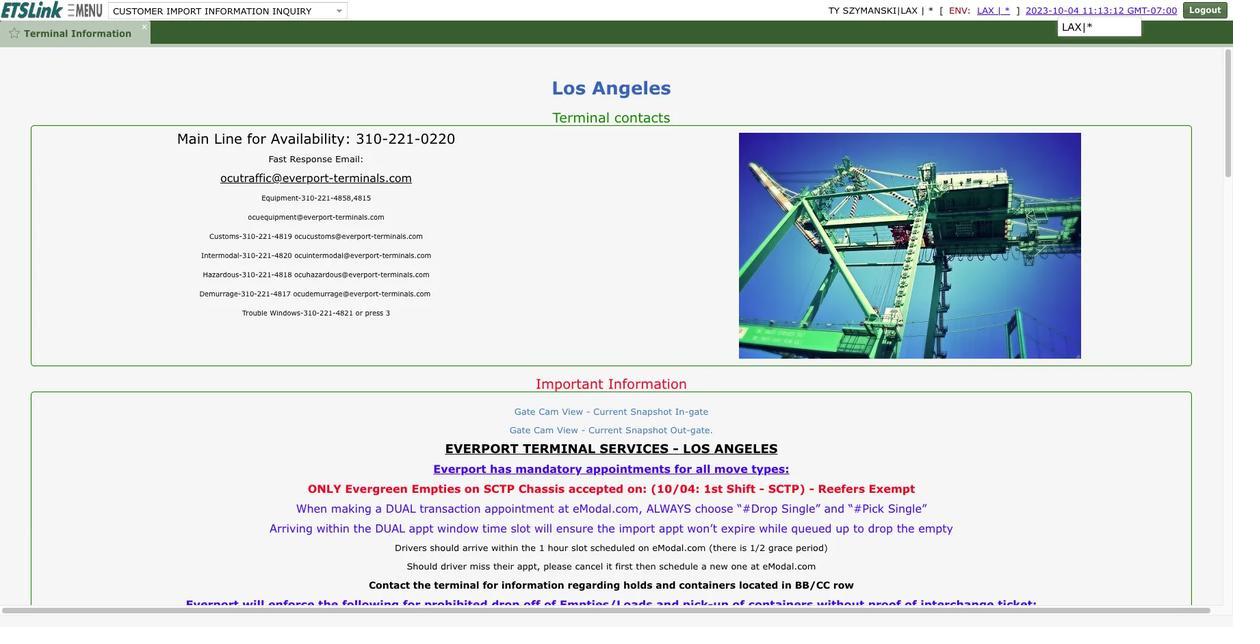 Task type: locate. For each thing, give the bounding box(es) containing it.
[
[[940, 5, 944, 16]]

ty
[[829, 5, 840, 16]]

1 * from the left
[[929, 5, 934, 16]]

|
[[921, 5, 925, 16], [998, 5, 1002, 16]]

| right lax
[[998, 5, 1002, 16]]

07:00
[[1151, 5, 1178, 16]]

2 * from the left
[[1005, 5, 1011, 16]]

* left [
[[929, 5, 934, 16]]

1 horizontal spatial *
[[1005, 5, 1011, 16]]

Function text field
[[109, 3, 332, 18]]

2023-
[[1026, 5, 1053, 16]]

1 horizontal spatial |
[[998, 5, 1002, 16]]

*
[[929, 5, 934, 16], [1005, 5, 1011, 16]]

szymanski|lax
[[843, 5, 918, 16]]

| left [
[[921, 5, 925, 16]]

* left ]
[[1005, 5, 1011, 16]]

0 horizontal spatial *
[[929, 5, 934, 16]]

0 horizontal spatial |
[[921, 5, 925, 16]]

gmt-
[[1128, 5, 1151, 16]]



Task type: vqa. For each thing, say whether or not it's contained in the screenshot.
right Inquiry
no



Task type: describe. For each thing, give the bounding box(es) containing it.
1 | from the left
[[921, 5, 925, 16]]

logout
[[1190, 5, 1222, 15]]

logout link
[[1184, 2, 1228, 18]]

terminal information
[[24, 28, 132, 39]]

env:
[[950, 5, 972, 16]]

]
[[1017, 5, 1021, 16]]

11:13:12
[[1083, 5, 1125, 16]]

terminal information link
[[0, 21, 151, 44]]

2 | from the left
[[998, 5, 1002, 16]]

lax|* link
[[1059, 17, 1141, 36]]

lax
[[978, 5, 995, 16]]

04
[[1068, 5, 1080, 16]]

10-
[[1053, 5, 1068, 16]]

lax|*
[[1063, 21, 1094, 33]]

ty szymanski|lax | * [ env: lax | * ] 2023-10-04 11:13:12 gmt-07:00
[[829, 5, 1178, 16]]

information
[[71, 28, 132, 39]]

terminal
[[24, 28, 68, 39]]



